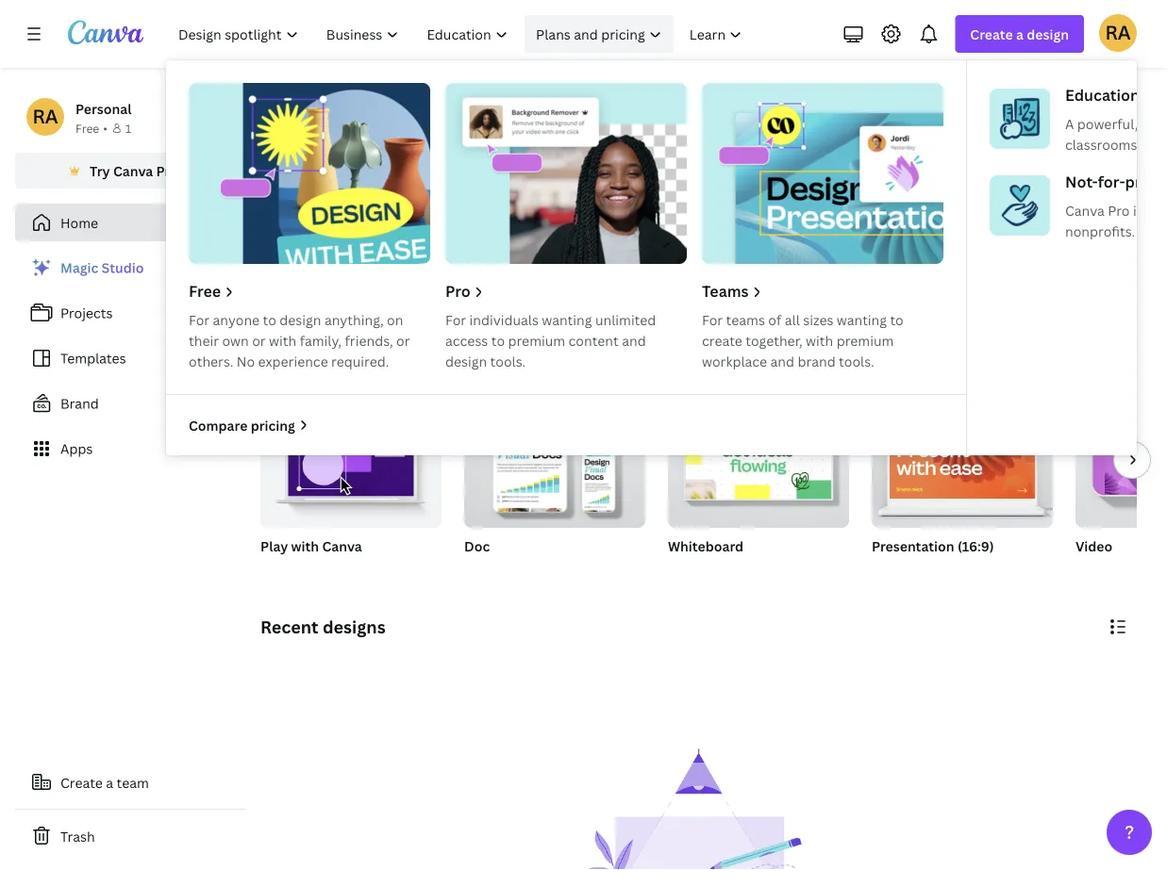 Task type: describe. For each thing, give the bounding box(es) containing it.
doc group
[[464, 392, 645, 579]]

recent designs
[[260, 616, 385, 639]]

try
[[90, 162, 110, 180]]

access
[[445, 332, 488, 350]]

print products
[[923, 294, 1002, 309]]

anyone
[[213, 311, 260, 329]]

with inside "group"
[[291, 537, 319, 555]]

new
[[201, 261, 225, 274]]

today?
[[799, 112, 905, 153]]

not-
[[1065, 172, 1098, 192]]

plans and pricing
[[536, 25, 645, 43]]

brand
[[798, 352, 836, 370]]

their
[[189, 332, 219, 350]]

design inside "for individuals wanting unlimited access to premium content and design tools."
[[445, 352, 487, 370]]

for for free
[[189, 311, 210, 329]]

magic studio
[[60, 259, 144, 277]]

apps link
[[15, 430, 245, 468]]

home
[[60, 214, 98, 232]]

personal
[[75, 100, 132, 117]]

design inside dropdown button
[[1027, 25, 1069, 43]]

others.
[[189, 352, 233, 370]]

premium inside "for individuals wanting unlimited access to premium content and design tools."
[[508, 332, 565, 350]]

required.
[[331, 352, 389, 370]]

a for design
[[1016, 25, 1024, 43]]

presentation (16:9)
[[872, 537, 994, 555]]

free inside not-for-profit canva pro is free
[[1146, 201, 1167, 219]]

1
[[125, 120, 131, 136]]

canva inside not-for-profit canva pro is free
[[1065, 201, 1105, 219]]

teams
[[702, 281, 749, 301]]

apps
[[60, 440, 93, 458]]

compare pricing link
[[189, 415, 310, 436]]

you
[[633, 112, 690, 153]]

plans and pricing button
[[524, 15, 674, 53]]

what will you design today?
[[493, 112, 905, 153]]

social
[[708, 294, 742, 309]]

and inside popup button
[[574, 25, 598, 43]]

•
[[103, 120, 107, 136]]

templates
[[60, 350, 126, 367]]

for for teams
[[702, 311, 723, 329]]

free inside education a powerful, free
[[1141, 115, 1167, 133]]

free for free
[[189, 281, 221, 301]]

group for presentation (16:9)
[[872, 392, 1053, 528]]

workplace
[[702, 352, 767, 370]]

is
[[1133, 201, 1143, 219]]

ruby anderson image for ruby anderson image
[[1099, 14, 1137, 52]]

powerful,
[[1077, 115, 1138, 133]]

create a team button
[[15, 764, 245, 802]]

products
[[952, 294, 1002, 309]]

list containing magic studio
[[15, 249, 245, 468]]

will
[[579, 112, 627, 153]]

with for teams
[[806, 332, 833, 350]]

unlimited
[[595, 311, 656, 329]]

profit
[[1125, 172, 1166, 192]]

trash
[[60, 828, 95, 846]]

templates link
[[15, 340, 245, 377]]

create for create a design
[[970, 25, 1013, 43]]

play
[[260, 537, 288, 555]]

create a design button
[[955, 15, 1084, 53]]

wanting inside for teams of all sizes wanting to create together, with premium workplace and brand tools.
[[837, 311, 887, 329]]

free •
[[75, 120, 107, 136]]

content
[[569, 332, 619, 350]]

group for whiteboard
[[668, 392, 849, 528]]

for-
[[1098, 172, 1125, 192]]

not-for-profit canva pro is free
[[1065, 172, 1167, 240]]

video group
[[1076, 392, 1167, 579]]

try canva pro
[[90, 162, 178, 180]]

and inside for teams of all sizes wanting to create together, with premium workplace and brand tools.
[[770, 352, 794, 370]]

compare pricing
[[189, 417, 295, 434]]

plans and pricing menu
[[166, 60, 1167, 456]]

create a design
[[970, 25, 1069, 43]]

you might want to try...
[[260, 354, 451, 377]]

create
[[702, 332, 742, 350]]

brand link
[[15, 385, 245, 423]]

for teams of all sizes wanting to create together, with premium workplace and brand tools.
[[702, 311, 904, 370]]

a for team
[[106, 774, 113, 792]]

brand
[[60, 395, 99, 413]]

social media
[[708, 294, 778, 309]]

group for video
[[1076, 392, 1167, 528]]

wanting inside "for individuals wanting unlimited access to premium content and design tools."
[[542, 311, 592, 329]]

magic
[[60, 259, 98, 277]]

print
[[923, 294, 949, 309]]

play with canva
[[260, 537, 362, 555]]

projects link
[[15, 294, 245, 332]]

print products button
[[923, 226, 1002, 325]]

education
[[1065, 85, 1140, 105]]

create for create a team
[[60, 774, 103, 792]]



Task type: locate. For each thing, give the bounding box(es) containing it.
or
[[252, 332, 266, 350], [396, 332, 410, 350]]

compare
[[189, 417, 247, 434]]

1 horizontal spatial wanting
[[837, 311, 887, 329]]

free down the new
[[189, 281, 221, 301]]

presentation (16:9) group
[[872, 392, 1053, 579]]

ruby anderson image up education
[[1099, 14, 1137, 52]]

4 group from the left
[[1076, 392, 1167, 528]]

0 vertical spatial create
[[970, 25, 1013, 43]]

a inside button
[[106, 774, 113, 792]]

to inside "for individuals wanting unlimited access to premium content and design tools."
[[491, 332, 505, 350]]

or right own
[[252, 332, 266, 350]]

or down on
[[396, 332, 410, 350]]

2 wanting from the left
[[837, 311, 887, 329]]

0 horizontal spatial canva
[[113, 162, 153, 180]]

1 vertical spatial canva
[[1065, 201, 1105, 219]]

1 vertical spatial and
[[622, 332, 646, 350]]

studio
[[102, 259, 144, 277]]

None search field
[[416, 175, 982, 213]]

wanting right sizes
[[837, 311, 887, 329]]

1 vertical spatial free
[[1146, 201, 1167, 219]]

pro up access
[[445, 281, 470, 301]]

design down access
[[445, 352, 487, 370]]

0 vertical spatial free
[[75, 120, 99, 136]]

pricing
[[601, 25, 645, 43], [251, 417, 295, 434]]

1 horizontal spatial and
[[622, 332, 646, 350]]

(16:9)
[[957, 537, 994, 555]]

1 horizontal spatial or
[[396, 332, 410, 350]]

try...
[[414, 354, 451, 377]]

0 horizontal spatial create
[[60, 774, 103, 792]]

create inside dropdown button
[[970, 25, 1013, 43]]

pricing inside popup button
[[601, 25, 645, 43]]

0 horizontal spatial free
[[75, 120, 99, 136]]

1 horizontal spatial pro
[[445, 281, 470, 301]]

1 horizontal spatial a
[[1016, 25, 1024, 43]]

2 group from the left
[[668, 392, 849, 528]]

of
[[768, 311, 781, 329]]

create inside button
[[60, 774, 103, 792]]

0 horizontal spatial wanting
[[542, 311, 592, 329]]

no
[[237, 352, 255, 370]]

canva inside "group"
[[322, 537, 362, 555]]

0 horizontal spatial pro
[[156, 162, 178, 180]]

for up access
[[445, 311, 466, 329]]

team
[[117, 774, 149, 792]]

2 for from the left
[[445, 311, 466, 329]]

to down individuals
[[491, 332, 505, 350]]

1 horizontal spatial for
[[445, 311, 466, 329]]

tools.
[[490, 352, 526, 370], [839, 352, 874, 370]]

1 horizontal spatial ruby anderson image
[[1099, 14, 1137, 52]]

free for free •
[[75, 120, 99, 136]]

tools. inside "for individuals wanting unlimited access to premium content and design tools."
[[490, 352, 526, 370]]

premium
[[508, 332, 565, 350], [837, 332, 894, 350]]

top level navigation element
[[166, 15, 1167, 456]]

0 vertical spatial and
[[574, 25, 598, 43]]

whiteboard group
[[668, 392, 849, 579]]

canva right play
[[322, 537, 362, 555]]

education a powerful, free 
[[1065, 85, 1167, 153]]

0 horizontal spatial ruby anderson image
[[26, 98, 64, 136]]

tools. inside for teams of all sizes wanting to create together, with premium workplace and brand tools.
[[839, 352, 874, 370]]

to right sizes
[[890, 311, 904, 329]]

0 horizontal spatial and
[[574, 25, 598, 43]]

for individuals wanting unlimited access to premium content and design tools.
[[445, 311, 656, 370]]

2 horizontal spatial for
[[702, 311, 723, 329]]

with inside for teams of all sizes wanting to create together, with premium workplace and brand tools.
[[806, 332, 833, 350]]

canva right try
[[113, 162, 153, 180]]

for inside "for individuals wanting unlimited access to premium content and design tools."
[[445, 311, 466, 329]]

a inside dropdown button
[[1016, 25, 1024, 43]]

design right you
[[696, 112, 792, 153]]

with for free
[[269, 332, 296, 350]]

2 vertical spatial and
[[770, 352, 794, 370]]

0 horizontal spatial a
[[106, 774, 113, 792]]

1 vertical spatial free
[[189, 281, 221, 301]]

0 horizontal spatial for
[[189, 311, 210, 329]]

and right "plans"
[[574, 25, 598, 43]]

and
[[574, 25, 598, 43], [622, 332, 646, 350], [770, 352, 794, 370]]

1 vertical spatial pro
[[1108, 201, 1130, 219]]

sizes
[[803, 311, 833, 329]]

to right anyone
[[263, 311, 276, 329]]

for inside for teams of all sizes wanting to create together, with premium workplace and brand tools.
[[702, 311, 723, 329]]

own
[[222, 332, 249, 350]]

and down unlimited
[[622, 332, 646, 350]]

social media button
[[708, 226, 778, 325]]

group
[[464, 392, 645, 528], [668, 392, 849, 528], [872, 392, 1053, 528], [1076, 392, 1167, 528]]

ruby anderson image left free •
[[26, 98, 64, 136]]

create a team
[[60, 774, 149, 792]]

teams
[[726, 311, 765, 329]]

pricing right "plans"
[[601, 25, 645, 43]]

1 tools. from the left
[[490, 352, 526, 370]]

pricing inside menu
[[251, 417, 295, 434]]

0 vertical spatial a
[[1016, 25, 1024, 43]]

with up experience
[[269, 332, 296, 350]]

individuals
[[469, 311, 539, 329]]

recent
[[260, 616, 319, 639]]

1 for from the left
[[189, 311, 210, 329]]

0 horizontal spatial tools.
[[490, 352, 526, 370]]

1 vertical spatial a
[[106, 774, 113, 792]]

for anyone to design anything, on their own or with family, friends, or others. no experience required.
[[189, 311, 410, 370]]

1 premium from the left
[[508, 332, 565, 350]]

for for pro
[[445, 311, 466, 329]]

1 horizontal spatial tools.
[[839, 352, 874, 370]]

3 group from the left
[[872, 392, 1053, 528]]

with inside for anyone to design anything, on their own or with family, friends, or others. no experience required.
[[269, 332, 296, 350]]

want
[[347, 354, 388, 377]]

1 horizontal spatial premium
[[837, 332, 894, 350]]

free
[[75, 120, 99, 136], [189, 281, 221, 301]]

1 group from the left
[[464, 392, 645, 528]]

with
[[269, 332, 296, 350], [806, 332, 833, 350], [291, 537, 319, 555]]

what
[[493, 112, 573, 153]]

free
[[1141, 115, 1167, 133], [1146, 201, 1167, 219]]

you
[[260, 354, 291, 377]]

0 horizontal spatial premium
[[508, 332, 565, 350]]

0 vertical spatial pricing
[[601, 25, 645, 43]]

design
[[1027, 25, 1069, 43], [696, 112, 792, 153], [280, 311, 321, 329], [445, 352, 487, 370]]

doc
[[464, 537, 490, 555]]

2 premium from the left
[[837, 332, 894, 350]]

1 vertical spatial ruby anderson image
[[26, 98, 64, 136]]

with right play
[[291, 537, 319, 555]]

ra button
[[1099, 14, 1137, 52]]

ruby anderson image
[[1099, 14, 1137, 52], [26, 98, 64, 136]]

1 horizontal spatial canva
[[322, 537, 362, 555]]

2 horizontal spatial and
[[770, 352, 794, 370]]

design up family,
[[280, 311, 321, 329]]

design inside for anyone to design anything, on their own or with family, friends, or others. no experience required.
[[280, 311, 321, 329]]

2 tools. from the left
[[839, 352, 874, 370]]

for
[[189, 311, 210, 329], [445, 311, 466, 329], [702, 311, 723, 329]]

0 vertical spatial pro
[[156, 162, 178, 180]]

free inside plans and pricing menu
[[189, 281, 221, 301]]

with down sizes
[[806, 332, 833, 350]]

ruby anderson element
[[26, 98, 64, 136]]

ruby anderson image
[[1099, 14, 1137, 52]]

canva down not-
[[1065, 201, 1105, 219]]

pro up the home link
[[156, 162, 178, 180]]

for down social
[[702, 311, 723, 329]]

friends,
[[345, 332, 393, 350]]

2 horizontal spatial pro
[[1108, 201, 1130, 219]]

anything,
[[324, 311, 384, 329]]

experience
[[258, 352, 328, 370]]

1 or from the left
[[252, 332, 266, 350]]

1 horizontal spatial free
[[189, 281, 221, 301]]

pricing right compare
[[251, 417, 295, 434]]

1 wanting from the left
[[542, 311, 592, 329]]

trash link
[[15, 818, 245, 856]]

designs
[[323, 616, 385, 639]]

to inside for teams of all sizes wanting to create together, with premium workplace and brand tools.
[[890, 311, 904, 329]]

tools. down individuals
[[490, 352, 526, 370]]

pro inside try canva pro button
[[156, 162, 178, 180]]

to
[[263, 311, 276, 329], [890, 311, 904, 329], [491, 332, 505, 350], [392, 354, 410, 377]]

pro
[[156, 162, 178, 180], [1108, 201, 1130, 219], [445, 281, 470, 301]]

a
[[1065, 115, 1074, 133]]

together,
[[746, 332, 803, 350]]

1 vertical spatial pricing
[[251, 417, 295, 434]]

family,
[[300, 332, 342, 350]]

and inside "for individuals wanting unlimited access to premium content and design tools."
[[622, 332, 646, 350]]

premium inside for teams of all sizes wanting to create together, with premium workplace and brand tools.
[[837, 332, 894, 350]]

presentation
[[872, 537, 954, 555]]

and down together,
[[770, 352, 794, 370]]

1 horizontal spatial pricing
[[601, 25, 645, 43]]

0 vertical spatial canva
[[113, 162, 153, 180]]

ruby anderson image for ruby anderson element
[[26, 98, 64, 136]]

0 horizontal spatial pricing
[[251, 417, 295, 434]]

free right powerful,
[[1141, 115, 1167, 133]]

tools. right "brand"
[[839, 352, 874, 370]]

1 horizontal spatial create
[[970, 25, 1013, 43]]

2 vertical spatial pro
[[445, 281, 470, 301]]

pro inside not-for-profit canva pro is free
[[1108, 201, 1130, 219]]

try canva pro button
[[15, 153, 245, 189]]

wanting up the content
[[542, 311, 592, 329]]

video
[[1076, 537, 1112, 555]]

design left ruby anderson image
[[1027, 25, 1069, 43]]

media
[[744, 294, 778, 309]]

to left try... on the left top
[[392, 354, 410, 377]]

projects
[[60, 304, 113, 322]]

on
[[387, 311, 403, 329]]

home link
[[15, 204, 245, 242]]

pro left is
[[1108, 201, 1130, 219]]

all
[[785, 311, 800, 329]]

a
[[1016, 25, 1024, 43], [106, 774, 113, 792]]

0 vertical spatial free
[[1141, 115, 1167, 133]]

might
[[295, 354, 343, 377]]

canva inside button
[[113, 162, 153, 180]]

for up their
[[189, 311, 210, 329]]

free right is
[[1146, 201, 1167, 219]]

0 horizontal spatial or
[[252, 332, 266, 350]]

2 horizontal spatial canva
[[1065, 201, 1105, 219]]

1 vertical spatial create
[[60, 774, 103, 792]]

whiteboard
[[668, 537, 744, 555]]

free left •
[[75, 120, 99, 136]]

0 vertical spatial ruby anderson image
[[1099, 14, 1137, 52]]

plans
[[536, 25, 571, 43]]

2 or from the left
[[396, 332, 410, 350]]

2 vertical spatial canva
[[322, 537, 362, 555]]

to inside for anyone to design anything, on their own or with family, friends, or others. no experience required.
[[263, 311, 276, 329]]

list
[[15, 249, 245, 468]]

wanting
[[542, 311, 592, 329], [837, 311, 887, 329]]

3 for from the left
[[702, 311, 723, 329]]

play with canva group
[[260, 392, 442, 557]]

for inside for anyone to design anything, on their own or with family, friends, or others. no experience required.
[[189, 311, 210, 329]]



Task type: vqa. For each thing, say whether or not it's contained in the screenshot.
free in the Education A powerful, free
yes



